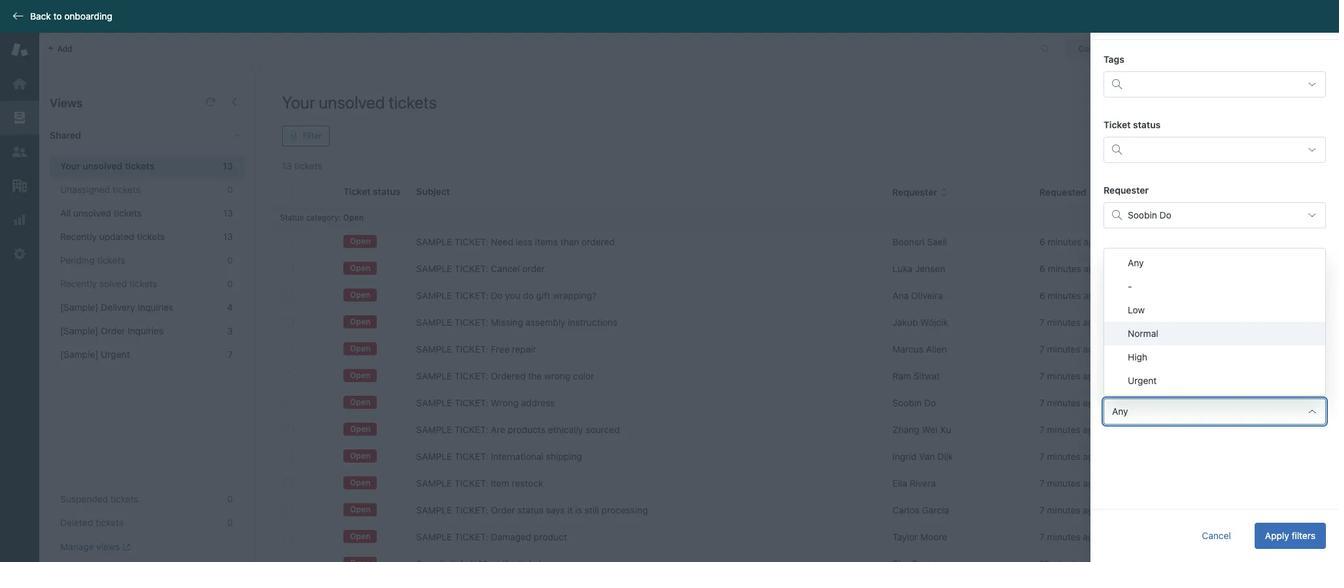 Task type: vqa. For each thing, say whether or not it's contained in the screenshot.


Task type: describe. For each thing, give the bounding box(es) containing it.
ticket: for do
[[455, 290, 488, 301]]

wrong
[[491, 397, 519, 408]]

are
[[491, 424, 505, 435]]

carlos garcia
[[893, 504, 949, 516]]

soobin inside row
[[893, 397, 922, 408]]

still
[[585, 504, 599, 516]]

filter button
[[282, 126, 330, 147]]

sample for sample ticket: ordered the wrong color
[[416, 370, 452, 381]]

ticket: for international
[[455, 451, 488, 462]]

ticket for luka jensen
[[1120, 263, 1145, 274]]

type inside filter dialog
[[1104, 315, 1126, 327]]

row containing sample ticket: need less items than ordered
[[272, 229, 1320, 256]]

back to onboarding
[[30, 10, 112, 22]]

deleted
[[60, 517, 93, 528]]

any field for type
[[1104, 333, 1326, 359]]

any field for priority
[[1104, 398, 1326, 425]]

tags
[[1104, 54, 1125, 65]]

sample ticket: free repair
[[416, 344, 536, 355]]

urgent up any option
[[1215, 236, 1244, 247]]

sample ticket: cancel order link
[[416, 262, 545, 275]]

open for sample ticket: free repair
[[350, 344, 371, 354]]

shared heading
[[39, 116, 255, 155]]

van
[[919, 451, 935, 462]]

reporting image
[[11, 211, 28, 228]]

any for priority
[[1112, 406, 1128, 417]]

ago for jakub wójcik
[[1083, 317, 1099, 328]]

minutes for ella rivera
[[1047, 478, 1081, 489]]

moore
[[921, 531, 947, 542]]

garcia
[[922, 504, 949, 516]]

7 minutes ago for soobin do
[[1040, 397, 1099, 408]]

row containing sample ticket: damaged product
[[272, 524, 1320, 551]]

ethically
[[548, 424, 583, 435]]

free
[[491, 344, 510, 355]]

4
[[227, 302, 233, 313]]

ago for zhang wei xu
[[1083, 424, 1099, 435]]

13 for your unsolved tickets
[[223, 160, 233, 171]]

any field for request date
[[1104, 268, 1326, 294]]

minutes for jakub wójcik
[[1047, 317, 1081, 328]]

manage
[[60, 541, 94, 552]]

1 vertical spatial do
[[491, 290, 503, 301]]

sample for sample ticket: free repair
[[416, 344, 452, 355]]

tags element
[[1104, 71, 1326, 97]]

7 for jakub wójcik
[[1040, 317, 1045, 328]]

- low
[[1128, 281, 1145, 315]]

row containing sample ticket: order status says it is still processing
[[272, 497, 1320, 524]]

color
[[573, 370, 594, 381]]

1 horizontal spatial your
[[282, 92, 315, 112]]

ticket: for are
[[455, 424, 488, 435]]

ago for ram sitwat
[[1083, 370, 1099, 381]]

sample for sample ticket: item restock
[[416, 478, 452, 489]]

filter dialog
[[1091, 0, 1339, 562]]

taylor moore
[[893, 531, 947, 542]]

ordered
[[491, 370, 526, 381]]

1 6 minutes ago from the top
[[1040, 236, 1100, 247]]

suspended tickets
[[60, 493, 138, 504]]

row containing sample ticket: free repair
[[272, 336, 1320, 363]]

get started image
[[11, 75, 28, 92]]

0 vertical spatial order
[[101, 325, 125, 336]]

shared button
[[39, 116, 220, 155]]

0 for pending tickets
[[227, 255, 233, 266]]

main element
[[0, 33, 39, 562]]

7 minutes ago for jakub wójcik
[[1040, 317, 1099, 328]]

processing
[[602, 504, 648, 516]]

ticket for zhang wei xu
[[1120, 424, 1145, 435]]

any inside option
[[1128, 257, 1144, 268]]

0 horizontal spatial your
[[60, 160, 80, 171]]

ago for ella rivera
[[1083, 478, 1099, 489]]

requester inside filter dialog
[[1104, 185, 1149, 196]]

ticket for soobin do
[[1120, 397, 1145, 408]]

ram
[[893, 370, 911, 381]]

any option
[[1105, 251, 1326, 275]]

7 minutes ago for ella rivera
[[1040, 478, 1099, 489]]

ticket status
[[1104, 119, 1161, 130]]

ago for soobin do
[[1083, 397, 1099, 408]]

wójcik
[[921, 317, 948, 328]]

filter
[[303, 131, 322, 141]]

Ticket status field
[[1129, 139, 1298, 160]]

minutes for ana oliveira
[[1048, 290, 1081, 301]]

low inside priority list box
[[1128, 304, 1145, 315]]

apply filters
[[1265, 530, 1316, 541]]

sample ticket: do you do gift wrapping? link
[[416, 289, 597, 302]]

low option
[[1105, 298, 1326, 322]]

views image
[[11, 109, 28, 126]]

boonsri saeli
[[893, 236, 947, 247]]

suspended
[[60, 493, 108, 504]]

inquiries for [sample] delivery inquiries
[[138, 302, 173, 313]]

sample for sample ticket: need less items than ordered
[[416, 236, 452, 247]]

6 for oliveira
[[1040, 290, 1045, 301]]

address
[[521, 397, 555, 408]]

refresh views pane image
[[205, 97, 216, 107]]

urgent up cancel button
[[1215, 504, 1244, 516]]

unassigned tickets
[[60, 184, 140, 195]]

0 for suspended tickets
[[227, 493, 233, 504]]

high
[[1128, 351, 1148, 362]]

sample ticket: need less items than ordered link
[[416, 236, 615, 249]]

sample ticket: ordered the wrong color
[[416, 370, 594, 381]]

missing
[[491, 317, 523, 328]]

ticket: for wrong
[[455, 397, 488, 408]]

open for sample ticket: international shipping
[[350, 451, 371, 461]]

sample for sample ticket: are products ethically sourced
[[416, 424, 452, 435]]

ingrid van dijk
[[893, 451, 953, 462]]

luka jensen
[[893, 263, 946, 274]]

taylor
[[893, 531, 918, 542]]

urgent inside urgent option
[[1128, 375, 1157, 386]]

recently for recently updated tickets
[[60, 231, 97, 242]]

open for sample ticket: cancel order
[[350, 263, 371, 273]]

onboarding
[[64, 10, 112, 22]]

wei
[[922, 424, 938, 435]]

minutes for zhang wei xu
[[1047, 424, 1081, 435]]

3
[[227, 325, 233, 336]]

0 for deleted tickets
[[227, 517, 233, 528]]

manage views link
[[60, 541, 130, 553]]

order
[[522, 263, 545, 274]]

it
[[568, 504, 573, 516]]

sample for sample ticket: wrong address
[[416, 397, 452, 408]]

ago for luka jensen
[[1084, 263, 1100, 274]]

customers image
[[11, 143, 28, 160]]

instructions
[[568, 317, 618, 328]]

7 for ingrid van dijk
[[1040, 451, 1045, 462]]

minutes for soobin do
[[1047, 397, 1081, 408]]

pending
[[60, 255, 95, 266]]

status inside filter dialog
[[1133, 119, 1161, 130]]

(opens in a new tab) image
[[120, 543, 130, 551]]

unassigned
[[60, 184, 110, 195]]

all
[[60, 207, 71, 219]]

row containing sample ticket: are products ethically sourced
[[272, 416, 1320, 443]]

[sample] urgent
[[60, 349, 130, 360]]

ticket inside filter dialog
[[1104, 119, 1131, 130]]

assembly
[[526, 317, 566, 328]]

7 minutes ago for ram sitwat
[[1040, 370, 1099, 381]]

ticket for carlos garcia
[[1120, 504, 1145, 516]]

date
[[1142, 250, 1162, 261]]

[sample] delivery inquiries
[[60, 302, 173, 313]]

row containing sample ticket: ordered the wrong color
[[272, 363, 1320, 390]]

1 vertical spatial unsolved
[[83, 160, 122, 171]]

wrapping?
[[553, 290, 597, 301]]

ago for ingrid van dijk
[[1083, 451, 1099, 462]]

sample ticket: wrong address link
[[416, 397, 555, 410]]

ram sitwat
[[893, 370, 940, 381]]

recently for recently solved tickets
[[60, 278, 97, 289]]

7 for soobin do
[[1040, 397, 1045, 408]]

sample ticket: missing assembly instructions
[[416, 317, 618, 328]]

back
[[30, 10, 51, 22]]

7 minutes ago for carlos garcia
[[1040, 504, 1099, 516]]

sample ticket: order status says it is still processing
[[416, 504, 648, 516]]

sample for sample ticket: cancel order
[[416, 263, 452, 274]]

subject
[[416, 186, 450, 197]]

deleted tickets
[[60, 517, 124, 528]]

1 horizontal spatial do
[[924, 397, 936, 408]]

conversations button
[[1065, 38, 1161, 59]]

13 for all unsolved tickets
[[223, 207, 233, 219]]

damaged
[[491, 531, 531, 542]]

open for sample ticket: do you do gift wrapping?
[[350, 290, 371, 300]]

items
[[535, 236, 558, 247]]

says
[[546, 504, 565, 516]]

minutes for taylor moore
[[1047, 531, 1081, 542]]

urgent down [sample] order inquiries on the bottom of the page
[[101, 349, 130, 360]]

- option
[[1105, 275, 1326, 298]]

6 for jensen
[[1040, 263, 1045, 274]]

do
[[523, 290, 534, 301]]

urgent option
[[1105, 369, 1326, 393]]

status inside row
[[518, 504, 544, 516]]

play button
[[1258, 92, 1313, 118]]

carlos
[[893, 504, 920, 516]]



Task type: locate. For each thing, give the bounding box(es) containing it.
sample inside sample ticket: order status says it is still processing link
[[416, 504, 452, 516]]

minutes for ram sitwat
[[1047, 370, 1081, 381]]

7 ticket: from the top
[[455, 397, 488, 408]]

sitwat
[[914, 370, 940, 381]]

5 sample from the top
[[416, 344, 452, 355]]

ticket: down sample ticket: item restock link
[[455, 504, 488, 516]]

13
[[223, 160, 233, 171], [223, 207, 233, 219], [223, 231, 233, 242]]

low inside row
[[1215, 424, 1232, 435]]

soobin do inside requester element
[[1128, 209, 1172, 221]]

minutes for carlos garcia
[[1047, 504, 1081, 516]]

6 sample from the top
[[416, 370, 452, 381]]

row containing sample ticket: wrong address
[[272, 390, 1320, 416]]

urgent left apply at the right of the page
[[1215, 531, 1244, 542]]

collapse views pane image
[[229, 97, 239, 107]]

cancel inside button
[[1202, 530, 1231, 541]]

12 row from the top
[[272, 524, 1320, 551]]

any for type
[[1112, 340, 1128, 351]]

luka
[[893, 263, 913, 274]]

open for sample ticket: item restock
[[350, 478, 371, 488]]

apply filters button
[[1255, 523, 1326, 549]]

sample ticket: missing assembly instructions link
[[416, 316, 618, 329]]

0 vertical spatial 6 minutes ago
[[1040, 236, 1100, 247]]

sample for sample ticket: damaged product
[[416, 531, 452, 542]]

do inside requester element
[[1160, 209, 1172, 221]]

2 vertical spatial [sample]
[[60, 349, 98, 360]]

type inside button
[[1120, 187, 1141, 198]]

8 7 minutes ago from the top
[[1040, 504, 1099, 516]]

priority list box
[[1104, 248, 1326, 396]]

ticket: left are
[[455, 424, 488, 435]]

0 horizontal spatial your unsolved tickets
[[60, 160, 155, 171]]

sample for sample ticket: order status says it is still processing
[[416, 504, 452, 516]]

0 horizontal spatial status
[[518, 504, 544, 516]]

ticket: left wrong
[[455, 397, 488, 408]]

ticket status element
[[1104, 137, 1326, 163]]

3 ticket: from the top
[[455, 290, 488, 301]]

your unsolved tickets up the unassigned tickets
[[60, 160, 155, 171]]

open for sample ticket: are products ethically sourced
[[350, 424, 371, 434]]

6 minutes ago
[[1040, 236, 1100, 247], [1040, 263, 1100, 274], [1040, 290, 1100, 301]]

1 vertical spatial inquiries
[[128, 325, 164, 336]]

ella
[[893, 478, 907, 489]]

3 sample from the top
[[416, 290, 452, 301]]

urgent down high
[[1128, 375, 1157, 386]]

normal inside row
[[1215, 344, 1246, 355]]

7 for marcus allen
[[1040, 344, 1045, 355]]

1 horizontal spatial soobin do
[[1128, 209, 1172, 221]]

row containing sample ticket: item restock
[[272, 470, 1320, 497]]

requester element
[[1104, 202, 1326, 228]]

zhang wei xu
[[893, 424, 951, 435]]

sample ticket: are products ethically sourced
[[416, 424, 620, 435]]

5 7 minutes ago from the top
[[1040, 424, 1099, 435]]

2 0 from the top
[[227, 255, 233, 266]]

do up wei on the right
[[924, 397, 936, 408]]

2 6 minutes ago from the top
[[1040, 263, 1100, 274]]

marcus
[[893, 344, 924, 355]]

recently
[[60, 231, 97, 242], [60, 278, 97, 289]]

3 7 minutes ago from the top
[[1040, 370, 1099, 381]]

urgent
[[1215, 236, 1244, 247], [1215, 317, 1244, 328], [101, 349, 130, 360], [1128, 375, 1157, 386], [1215, 397, 1244, 408], [1215, 504, 1244, 516], [1215, 531, 1244, 542]]

[sample] for [sample] urgent
[[60, 349, 98, 360]]

boonsri
[[893, 236, 925, 247]]

1 ticket: from the top
[[455, 236, 488, 247]]

sample inside 'sample ticket: do you do gift wrapping?' link
[[416, 290, 452, 301]]

ticket: for order
[[455, 504, 488, 516]]

1 vertical spatial 13
[[223, 207, 233, 219]]

sample inside sample ticket: damaged product link
[[416, 531, 452, 542]]

minutes for marcus allen
[[1047, 344, 1081, 355]]

8 sample from the top
[[416, 424, 452, 435]]

any
[[1128, 257, 1144, 268], [1112, 275, 1128, 286], [1112, 340, 1128, 351], [1112, 406, 1128, 417]]

0 horizontal spatial soobin do
[[893, 397, 936, 408]]

[sample]
[[60, 302, 98, 313], [60, 325, 98, 336], [60, 349, 98, 360]]

sample ticket: order status says it is still processing link
[[416, 504, 648, 517]]

any for request date
[[1112, 275, 1128, 286]]

0 vertical spatial low
[[1128, 304, 1145, 315]]

1 horizontal spatial requester
[[1104, 185, 1149, 196]]

soobin down 'type' button
[[1128, 209, 1157, 221]]

8 ticket: from the top
[[455, 424, 488, 435]]

soobin do down 'type' button
[[1128, 209, 1172, 221]]

do up date
[[1160, 209, 1172, 221]]

3 [sample] from the top
[[60, 349, 98, 360]]

ticket: up sample ticket: cancel order at the top left
[[455, 236, 488, 247]]

6 minutes ago for ana oliveira
[[1040, 290, 1100, 301]]

7 for carlos garcia
[[1040, 504, 1045, 516]]

1 vertical spatial recently
[[60, 278, 97, 289]]

inquiries right delivery
[[138, 302, 173, 313]]

1 horizontal spatial soobin
[[1128, 209, 1157, 221]]

minutes for ingrid van dijk
[[1047, 451, 1081, 462]]

requester right requested button
[[1104, 185, 1149, 196]]

order down item
[[491, 504, 515, 516]]

open for sample ticket: wrong address
[[350, 397, 371, 407]]

normal up high
[[1128, 328, 1159, 339]]

9 sample from the top
[[416, 451, 452, 462]]

ticket: for cancel
[[455, 263, 488, 274]]

2 vertical spatial do
[[924, 397, 936, 408]]

[sample] for [sample] delivery inquiries
[[60, 302, 98, 313]]

1 vertical spatial soobin
[[893, 397, 922, 408]]

1 vertical spatial normal
[[1215, 344, 1246, 355]]

row containing sample ticket: international shipping
[[272, 443, 1320, 470]]

1 vertical spatial order
[[491, 504, 515, 516]]

restock
[[512, 478, 543, 489]]

sample ticket: are products ethically sourced link
[[416, 423, 620, 436]]

3 0 from the top
[[227, 278, 233, 289]]

saeli
[[927, 236, 947, 247]]

open
[[343, 213, 364, 222], [350, 236, 371, 246], [350, 263, 371, 273], [350, 290, 371, 300], [350, 317, 371, 327], [350, 344, 371, 354], [350, 371, 371, 380], [350, 397, 371, 407], [350, 424, 371, 434], [350, 451, 371, 461], [350, 478, 371, 488], [350, 505, 371, 515], [350, 532, 371, 541]]

inquiries for [sample] order inquiries
[[128, 325, 164, 336]]

ticket: left free
[[455, 344, 488, 355]]

row containing sample ticket: cancel order
[[272, 256, 1320, 282]]

sample ticket: wrong address
[[416, 397, 555, 408]]

international
[[491, 451, 544, 462]]

any field up urgent option
[[1104, 333, 1326, 359]]

8 row from the top
[[272, 416, 1320, 443]]

low down -
[[1128, 304, 1145, 315]]

10 sample from the top
[[416, 478, 452, 489]]

ana oliveira
[[893, 290, 943, 301]]

7 for zhang wei xu
[[1040, 424, 1045, 435]]

1 row from the top
[[272, 229, 1320, 256]]

[sample] up [sample] urgent
[[60, 325, 98, 336]]

7 minutes ago for zhang wei xu
[[1040, 424, 1099, 435]]

11 sample from the top
[[416, 504, 452, 516]]

2 [sample] from the top
[[60, 325, 98, 336]]

recently down pending
[[60, 278, 97, 289]]

ago for carlos garcia
[[1083, 504, 1099, 516]]

0 vertical spatial do
[[1160, 209, 1172, 221]]

11 row from the top
[[272, 497, 1320, 524]]

views
[[96, 541, 120, 552]]

ticket: left item
[[455, 478, 488, 489]]

7 minutes ago for taylor moore
[[1040, 531, 1099, 542]]

1 vertical spatial soobin do
[[893, 397, 936, 408]]

soobin up zhang
[[893, 397, 922, 408]]

0 vertical spatial 6
[[1040, 236, 1045, 247]]

rivera
[[910, 478, 936, 489]]

unsolved up filter
[[319, 92, 385, 112]]

7 minutes ago for marcus allen
[[1040, 344, 1099, 355]]

7 for ram sitwat
[[1040, 370, 1045, 381]]

0 vertical spatial [sample]
[[60, 302, 98, 313]]

7 minutes ago for ingrid van dijk
[[1040, 451, 1099, 462]]

high option
[[1105, 345, 1326, 369]]

do left you at the left bottom of page
[[491, 290, 503, 301]]

your up the filter button
[[282, 92, 315, 112]]

0 vertical spatial 13
[[223, 160, 233, 171]]

ticket: for free
[[455, 344, 488, 355]]

0 vertical spatial your unsolved tickets
[[282, 92, 437, 112]]

type right requested button
[[1120, 187, 1141, 198]]

ticket: up sample ticket: free repair
[[455, 317, 488, 328]]

10 ticket: from the top
[[455, 478, 488, 489]]

1 vertical spatial your
[[60, 160, 80, 171]]

1 6 from the top
[[1040, 236, 1045, 247]]

ticket: down sample ticket: free repair link
[[455, 370, 488, 381]]

ticket: left damaged
[[455, 531, 488, 542]]

normal inside option
[[1128, 328, 1159, 339]]

[sample] for [sample] order inquiries
[[60, 325, 98, 336]]

ticket: up sample ticket: do you do gift wrapping?
[[455, 263, 488, 274]]

2 6 from the top
[[1040, 263, 1045, 274]]

open for sample ticket: damaged product
[[350, 532, 371, 541]]

ticket:
[[455, 236, 488, 247], [455, 263, 488, 274], [455, 290, 488, 301], [455, 317, 488, 328], [455, 344, 488, 355], [455, 370, 488, 381], [455, 397, 488, 408], [455, 424, 488, 435], [455, 451, 488, 462], [455, 478, 488, 489], [455, 504, 488, 516], [455, 531, 488, 542]]

1 horizontal spatial order
[[491, 504, 515, 516]]

ago for ana oliveira
[[1084, 290, 1100, 301]]

soobin inside requester element
[[1128, 209, 1157, 221]]

ticket: down sample ticket: cancel order link
[[455, 290, 488, 301]]

row containing sample ticket: missing assembly instructions
[[272, 309, 1320, 336]]

sample inside sample ticket: free repair link
[[416, 344, 452, 355]]

12 ticket: from the top
[[455, 531, 488, 542]]

2 vertical spatial 6 minutes ago
[[1040, 290, 1100, 301]]

order inside row
[[491, 504, 515, 516]]

organizations image
[[11, 177, 28, 194]]

[sample] down "recently solved tickets"
[[60, 302, 98, 313]]

4 7 minutes ago from the top
[[1040, 397, 1099, 408]]

sample inside sample ticket: are products ethically sourced link
[[416, 424, 452, 435]]

9 7 minutes ago from the top
[[1040, 531, 1099, 542]]

unsolved
[[319, 92, 385, 112], [83, 160, 122, 171], [73, 207, 111, 219]]

urgent down urgent option
[[1215, 397, 1244, 408]]

1 recently from the top
[[60, 231, 97, 242]]

sample ticket: damaged product link
[[416, 531, 567, 544]]

4 0 from the top
[[227, 493, 233, 504]]

sample inside sample ticket: wrong address link
[[416, 397, 452, 408]]

marcus allen
[[893, 344, 947, 355]]

2 vertical spatial any field
[[1104, 398, 1326, 425]]

0 horizontal spatial do
[[491, 290, 503, 301]]

0
[[227, 184, 233, 195], [227, 255, 233, 266], [227, 278, 233, 289], [227, 493, 233, 504], [227, 517, 233, 528]]

any field down urgent option
[[1104, 398, 1326, 425]]

open for sample ticket: missing assembly instructions
[[350, 317, 371, 327]]

minutes
[[1048, 236, 1081, 247], [1048, 263, 1081, 274], [1048, 290, 1081, 301], [1047, 317, 1081, 328], [1047, 344, 1081, 355], [1047, 370, 1081, 381], [1047, 397, 1081, 408], [1047, 424, 1081, 435], [1047, 451, 1081, 462], [1047, 478, 1081, 489], [1047, 504, 1081, 516], [1047, 531, 1081, 542]]

jakub
[[893, 317, 918, 328]]

soobin do inside row
[[893, 397, 936, 408]]

1 7 minutes ago from the top
[[1040, 317, 1099, 328]]

products
[[508, 424, 546, 435]]

9 ticket: from the top
[[455, 451, 488, 462]]

6 row from the top
[[272, 363, 1320, 390]]

delivery
[[101, 302, 135, 313]]

any up -
[[1128, 257, 1144, 268]]

sample inside sample ticket: ordered the wrong color link
[[416, 370, 452, 381]]

6 minutes ago for luka jensen
[[1040, 263, 1100, 274]]

cancel left apply at the right of the page
[[1202, 530, 1231, 541]]

0 horizontal spatial normal
[[1128, 328, 1159, 339]]

ago for taylor moore
[[1083, 531, 1099, 542]]

0 for recently solved tickets
[[227, 278, 233, 289]]

any field up low option
[[1104, 268, 1326, 294]]

1 horizontal spatial your unsolved tickets
[[282, 92, 437, 112]]

requester button
[[893, 187, 948, 198]]

0 vertical spatial inquiries
[[138, 302, 173, 313]]

cancel
[[491, 263, 520, 274], [1202, 530, 1231, 541]]

5 0 from the top
[[227, 517, 233, 528]]

normal up urgent option
[[1215, 344, 1246, 355]]

sample ticket: do you do gift wrapping?
[[416, 290, 597, 301]]

0 vertical spatial soobin
[[1128, 209, 1157, 221]]

you
[[505, 290, 521, 301]]

1 vertical spatial cancel
[[1202, 530, 1231, 541]]

1 0 from the top
[[227, 184, 233, 195]]

1 horizontal spatial cancel
[[1202, 530, 1231, 541]]

filters
[[1292, 530, 1316, 541]]

order down [sample] delivery inquiries
[[101, 325, 125, 336]]

0 horizontal spatial soobin
[[893, 397, 922, 408]]

1 vertical spatial 6
[[1040, 263, 1045, 274]]

11 ticket: from the top
[[455, 504, 488, 516]]

2 horizontal spatial do
[[1160, 209, 1172, 221]]

requester up boonsri saeli
[[893, 187, 938, 198]]

3 6 minutes ago from the top
[[1040, 290, 1100, 301]]

your unsolved tickets up filter
[[282, 92, 437, 112]]

unsolved down unassigned
[[73, 207, 111, 219]]

2 vertical spatial unsolved
[[73, 207, 111, 219]]

admin image
[[11, 245, 28, 262]]

0 vertical spatial cancel
[[491, 263, 520, 274]]

your up unassigned
[[60, 160, 80, 171]]

0 vertical spatial unsolved
[[319, 92, 385, 112]]

7 sample from the top
[[416, 397, 452, 408]]

ticket: for damaged
[[455, 531, 488, 542]]

back to onboarding link
[[0, 10, 119, 22]]

ago for marcus allen
[[1083, 344, 1099, 355]]

9 row from the top
[[272, 443, 1320, 470]]

play
[[1284, 99, 1302, 110]]

sample for sample ticket: international shipping
[[416, 451, 452, 462]]

updated
[[99, 231, 134, 242]]

row containing sample ticket: do you do gift wrapping?
[[272, 282, 1320, 309]]

ticket: inside 'link'
[[455, 451, 488, 462]]

2 recently from the top
[[60, 278, 97, 289]]

ticket for jakub wójcik
[[1120, 317, 1145, 328]]

3 any field from the top
[[1104, 398, 1326, 425]]

zhang
[[893, 424, 920, 435]]

0 vertical spatial your
[[282, 92, 315, 112]]

Any field
[[1104, 268, 1326, 294], [1104, 333, 1326, 359], [1104, 398, 1326, 425]]

0 horizontal spatial requester
[[893, 187, 938, 198]]

0 vertical spatial soobin do
[[1128, 209, 1172, 221]]

type left - low
[[1104, 315, 1126, 327]]

6 ticket: from the top
[[455, 370, 488, 381]]

soobin do down ram sitwat at the bottom of page
[[893, 397, 936, 408]]

2 row from the top
[[272, 256, 1320, 282]]

any up priority
[[1112, 340, 1128, 351]]

sample ticket: need less items than ordered
[[416, 236, 615, 247]]

sample inside sample ticket: item restock link
[[416, 478, 452, 489]]

5 ticket: from the top
[[455, 344, 488, 355]]

2 vertical spatial 13
[[223, 231, 233, 242]]

2 sample from the top
[[416, 263, 452, 274]]

7 for ella rivera
[[1040, 478, 1045, 489]]

0 vertical spatial recently
[[60, 231, 97, 242]]

[sample] down [sample] order inquiries on the bottom of the page
[[60, 349, 98, 360]]

5 row from the top
[[272, 336, 1320, 363]]

4 ticket: from the top
[[455, 317, 488, 328]]

1 any field from the top
[[1104, 268, 1326, 294]]

priority
[[1104, 381, 1136, 392]]

any down priority
[[1112, 406, 1128, 417]]

urgent up the high option
[[1215, 317, 1244, 328]]

1 vertical spatial low
[[1215, 424, 1232, 435]]

sample inside sample ticket: cancel order link
[[416, 263, 452, 274]]

recently up pending
[[60, 231, 97, 242]]

sample inside sample ticket: missing assembly instructions link
[[416, 317, 452, 328]]

sample ticket: item restock link
[[416, 477, 543, 490]]

apply
[[1265, 530, 1289, 541]]

1 vertical spatial type
[[1104, 315, 1126, 327]]

requested
[[1040, 187, 1087, 198]]

10 row from the top
[[272, 470, 1320, 497]]

6
[[1040, 236, 1045, 247], [1040, 263, 1045, 274], [1040, 290, 1045, 301]]

zendesk support image
[[11, 41, 28, 58]]

order
[[101, 325, 125, 336], [491, 504, 515, 516]]

4 sample from the top
[[416, 317, 452, 328]]

sample for sample ticket: do you do gift wrapping?
[[416, 290, 452, 301]]

sample ticket: item restock
[[416, 478, 543, 489]]

0 vertical spatial normal
[[1128, 328, 1159, 339]]

1 horizontal spatial status
[[1133, 119, 1161, 130]]

sample inside sample ticket: need less items than ordered link
[[416, 236, 452, 247]]

2 ticket: from the top
[[455, 263, 488, 274]]

ordered
[[582, 236, 615, 247]]

requester inside button
[[893, 187, 938, 198]]

12 sample from the top
[[416, 531, 452, 542]]

conversations
[[1079, 44, 1132, 53]]

0 for unassigned tickets
[[227, 184, 233, 195]]

0 vertical spatial type
[[1120, 187, 1141, 198]]

ella rivera
[[893, 478, 936, 489]]

1 vertical spatial status
[[518, 504, 544, 516]]

13 for recently updated tickets
[[223, 231, 233, 242]]

0 horizontal spatial order
[[101, 325, 125, 336]]

normal option
[[1105, 322, 1326, 345]]

need
[[491, 236, 513, 247]]

2 vertical spatial 6
[[1040, 290, 1045, 301]]

views
[[50, 96, 83, 110]]

sample inside sample ticket: international shipping 'link'
[[416, 451, 452, 462]]

ticket for marcus allen
[[1120, 344, 1145, 355]]

6 7 minutes ago from the top
[[1040, 451, 1099, 462]]

cancel up sample ticket: do you do gift wrapping?
[[491, 263, 520, 274]]

1 vertical spatial your unsolved tickets
[[60, 160, 155, 171]]

any down the request
[[1112, 275, 1128, 286]]

sample ticket: international shipping link
[[416, 450, 582, 463]]

sample ticket: ordered the wrong color link
[[416, 370, 594, 383]]

2 any field from the top
[[1104, 333, 1326, 359]]

7 7 minutes ago from the top
[[1040, 478, 1099, 489]]

oliveira
[[911, 290, 943, 301]]

cancel button
[[1192, 523, 1242, 549]]

sourced
[[586, 424, 620, 435]]

status
[[280, 213, 304, 222]]

[sample] order inquiries
[[60, 325, 164, 336]]

ticket: for need
[[455, 236, 488, 247]]

1 sample from the top
[[416, 236, 452, 247]]

0 vertical spatial status
[[1133, 119, 1161, 130]]

less
[[516, 236, 533, 247]]

ingrid
[[893, 451, 917, 462]]

jensen
[[915, 263, 946, 274]]

shared
[[50, 130, 81, 141]]

1 vertical spatial [sample]
[[60, 325, 98, 336]]

product
[[534, 531, 567, 542]]

unsolved up the unassigned tickets
[[83, 160, 122, 171]]

inquiries down delivery
[[128, 325, 164, 336]]

1 vertical spatial 6 minutes ago
[[1040, 263, 1100, 274]]

2 7 minutes ago from the top
[[1040, 344, 1099, 355]]

0 horizontal spatial cancel
[[491, 263, 520, 274]]

ticket: for ordered
[[455, 370, 488, 381]]

ana
[[893, 290, 909, 301]]

low down urgent option
[[1215, 424, 1232, 435]]

row
[[272, 229, 1320, 256], [272, 256, 1320, 282], [272, 282, 1320, 309], [272, 309, 1320, 336], [272, 336, 1320, 363], [272, 363, 1320, 390], [272, 390, 1320, 416], [272, 416, 1320, 443], [272, 443, 1320, 470], [272, 470, 1320, 497], [272, 497, 1320, 524], [272, 524, 1320, 551], [272, 551, 1320, 562]]

0 horizontal spatial low
[[1128, 304, 1145, 315]]

1 horizontal spatial low
[[1215, 424, 1232, 435]]

open for sample ticket: ordered the wrong color
[[350, 371, 371, 380]]

1 [sample] from the top
[[60, 302, 98, 313]]

3 row from the top
[[272, 282, 1320, 309]]

gift
[[536, 290, 550, 301]]

all unsolved tickets
[[60, 207, 142, 219]]

3 6 from the top
[[1040, 290, 1045, 301]]

4 row from the top
[[272, 309, 1320, 336]]

-
[[1128, 281, 1132, 292]]

1 vertical spatial any field
[[1104, 333, 1326, 359]]

7 for taylor moore
[[1040, 531, 1045, 542]]

1 horizontal spatial normal
[[1215, 344, 1246, 355]]

sample for sample ticket: missing assembly instructions
[[416, 317, 452, 328]]

7 row from the top
[[272, 390, 1320, 416]]

status category: open
[[280, 213, 364, 222]]

ticket for ram sitwat
[[1120, 370, 1145, 381]]

minutes for luka jensen
[[1048, 263, 1081, 274]]

ticket: up the sample ticket: item restock
[[455, 451, 488, 462]]

requested button
[[1040, 187, 1097, 198]]

category:
[[306, 213, 341, 222]]

xu
[[940, 424, 951, 435]]

open for sample ticket: order status says it is still processing
[[350, 505, 371, 515]]

0 vertical spatial any field
[[1104, 268, 1326, 294]]

13 row from the top
[[272, 551, 1320, 562]]

ticket: for item
[[455, 478, 488, 489]]



